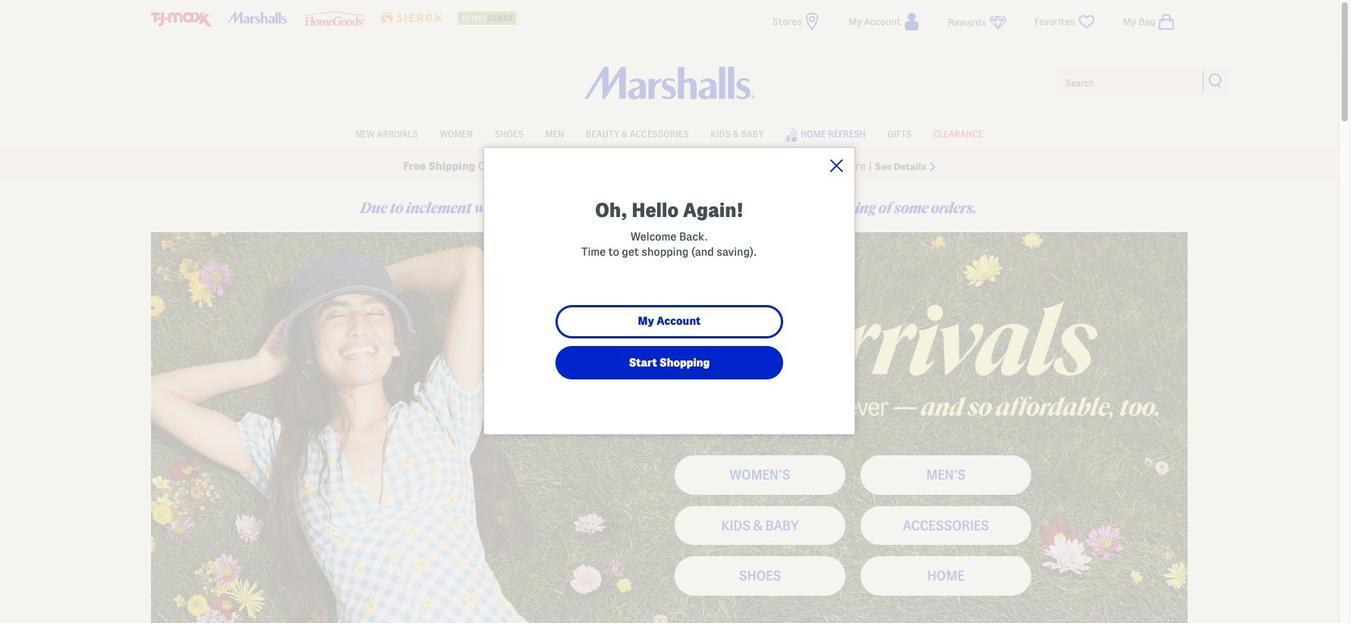 Task type: locate. For each thing, give the bounding box(es) containing it.
sierra.com image
[[381, 12, 442, 24]]

main content
[[151, 184, 1188, 623]]

banner
[[0, 0, 1339, 181]]

menu bar
[[151, 120, 1188, 147]]

marquee
[[0, 151, 1339, 181]]

homesense.com image
[[458, 11, 518, 25]]

dialog
[[484, 147, 856, 435]]

site search search field
[[1055, 67, 1233, 97]]

None submit
[[1209, 73, 1224, 88]]

new arrivals. our latest drop is better than ever ã¢ââ and so affordable, too. image
[[151, 232, 1188, 623]]

close dialog element
[[831, 159, 844, 172]]



Task type: describe. For each thing, give the bounding box(es) containing it.
marshalls.com image
[[228, 12, 288, 24]]

Search text field
[[1055, 67, 1233, 97]]

tjmaxx.com image
[[151, 12, 212, 27]]

none submit inside site search search field
[[1209, 73, 1224, 88]]

homegoods.com image
[[304, 11, 365, 26]]



Task type: vqa. For each thing, say whether or not it's contained in the screenshot.
use
no



